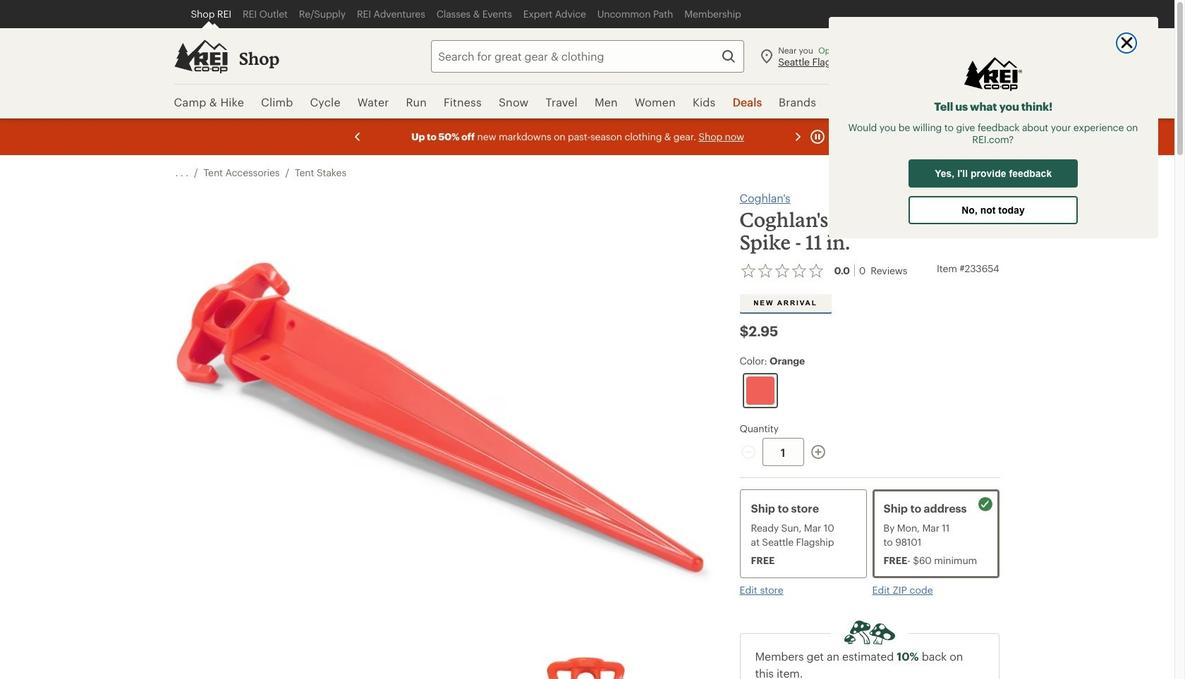 Task type: locate. For each thing, give the bounding box(es) containing it.
banner
[[0, 0, 1175, 120]]

previous message image
[[349, 128, 366, 145]]

decrement quantity image
[[740, 444, 757, 461]]

color: orange image
[[746, 377, 775, 405]]

dialog
[[829, 17, 1158, 239]]

shopping cart is empty image
[[958, 48, 975, 65]]

None number field
[[763, 438, 804, 467]]

close image
[[1121, 36, 1133, 48]]

None search field
[[406, 40, 745, 72]]

increment quantity image
[[810, 444, 827, 461]]

None field
[[431, 40, 745, 72]]



Task type: describe. For each thing, give the bounding box(es) containing it.
search image
[[721, 48, 738, 65]]

rei co-op, go to rei.com home page image
[[174, 39, 228, 73]]

pause banner message scrolling image
[[809, 128, 826, 145]]

inherit color_15 0 0 image
[[977, 496, 994, 513]]

next message image
[[789, 128, 806, 145]]

promotional messages marquee
[[0, 119, 1175, 155]]

rei logo image
[[965, 57, 1022, 91]]

Search for great gear & clothing text field
[[431, 40, 745, 72]]



Task type: vqa. For each thing, say whether or not it's contained in the screenshot.
the left way
no



